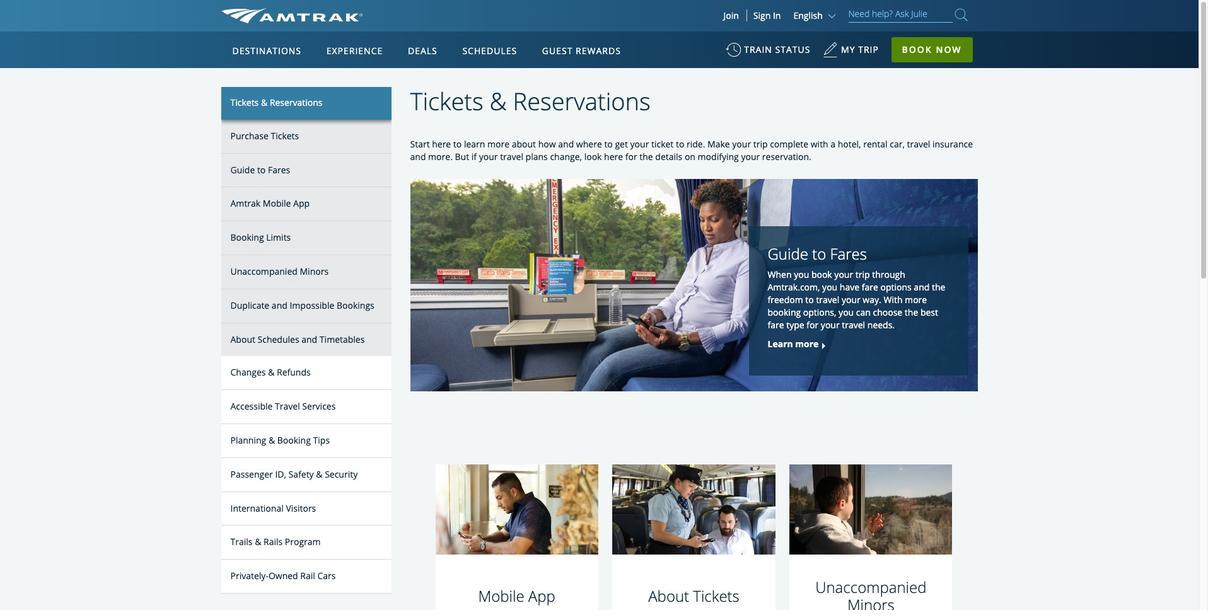 Task type: vqa. For each thing, say whether or not it's contained in the screenshot.
the rules
no



Task type: locate. For each thing, give the bounding box(es) containing it.
0 horizontal spatial app
[[293, 198, 310, 210]]

travel right car,
[[907, 138, 931, 150]]

sign in button
[[754, 9, 781, 21]]

0 horizontal spatial fares
[[268, 164, 290, 176]]

about
[[512, 138, 536, 150]]

purchase
[[231, 130, 269, 142]]

1 horizontal spatial fare
[[862, 282, 879, 294]]

2 vertical spatial you
[[839, 307, 854, 319]]

0 vertical spatial for
[[626, 151, 638, 163]]

to down the purchase tickets
[[257, 164, 266, 176]]

& right planning
[[269, 435, 275, 447]]

more right learn
[[488, 138, 510, 150]]

2 vertical spatial the
[[905, 307, 919, 319]]

you down book
[[823, 282, 838, 294]]

impossible
[[290, 299, 335, 311]]

your right get
[[631, 138, 649, 150]]

tickets
[[410, 85, 484, 117], [231, 97, 259, 108], [271, 130, 299, 142], [693, 586, 740, 607]]

&
[[490, 85, 507, 117], [261, 97, 268, 108], [268, 367, 275, 379], [269, 435, 275, 447], [316, 469, 323, 481], [255, 536, 261, 548]]

learn
[[464, 138, 485, 150]]

to
[[453, 138, 462, 150], [605, 138, 613, 150], [676, 138, 685, 150], [257, 164, 266, 176], [813, 243, 826, 264], [806, 294, 814, 306]]

reservations up the where at the top left of the page
[[513, 85, 651, 117]]

0 horizontal spatial mobile
[[263, 198, 291, 210]]

tickets & reservations up "about"
[[410, 85, 651, 117]]

0 vertical spatial trip
[[754, 138, 768, 150]]

1 horizontal spatial fares
[[830, 243, 867, 264]]

fare down booking
[[768, 319, 784, 331]]

0 horizontal spatial the
[[640, 151, 653, 163]]

experience
[[327, 45, 383, 57]]

fares
[[268, 164, 290, 176], [830, 243, 867, 264]]

1 horizontal spatial unaccompanied minors
[[816, 577, 927, 611]]

trails
[[231, 536, 253, 548]]

& left refunds
[[268, 367, 275, 379]]

1 vertical spatial fare
[[768, 319, 784, 331]]

timetables
[[320, 333, 365, 345]]

accessible travel services link
[[221, 391, 391, 425]]

your up have
[[835, 269, 854, 281]]

0 vertical spatial you
[[794, 269, 809, 281]]

train
[[744, 44, 773, 56]]

rails
[[264, 536, 283, 548]]

destinations button
[[227, 33, 307, 69]]

schedules
[[463, 45, 517, 57]]

& for changes & refunds link
[[268, 367, 275, 379]]

2 horizontal spatial the
[[932, 282, 946, 294]]

amtrak mobile app link
[[221, 188, 391, 222]]

0 vertical spatial booking
[[231, 232, 264, 244]]

unaccompanied minors inside secondary navigation
[[231, 266, 329, 278]]

trails & rails program link
[[221, 526, 391, 560]]

you up amtrak.com,
[[794, 269, 809, 281]]

0 vertical spatial guide
[[231, 164, 255, 176]]

changes & refunds
[[231, 367, 311, 379]]

make
[[708, 138, 730, 150]]

schedules
[[258, 333, 299, 345]]

& down schedules
[[490, 85, 507, 117]]

reservations up purchase tickets link
[[270, 97, 323, 108]]

booking
[[231, 232, 264, 244], [277, 435, 311, 447]]

freedom
[[768, 294, 803, 306]]

& inside 'link'
[[255, 536, 261, 548]]

0 vertical spatial minors
[[300, 266, 329, 278]]

cars
[[318, 570, 336, 582]]

sign in
[[754, 9, 781, 21]]

about for about tickets
[[649, 586, 690, 607]]

1 vertical spatial booking
[[277, 435, 311, 447]]

here up more.
[[432, 138, 451, 150]]

booking left limits
[[231, 232, 264, 244]]

guide up when
[[768, 243, 809, 264]]

trip
[[859, 44, 879, 56]]

here down get
[[604, 151, 623, 163]]

best
[[921, 307, 939, 319]]

2 horizontal spatial you
[[839, 307, 854, 319]]

fares up amtrak mobile app
[[268, 164, 290, 176]]

& left rails
[[255, 536, 261, 548]]

0 horizontal spatial fare
[[768, 319, 784, 331]]

1 horizontal spatial app
[[529, 586, 556, 607]]

reservations
[[513, 85, 651, 117], [270, 97, 323, 108]]

sign
[[754, 9, 771, 21]]

guide to fares
[[231, 164, 290, 176]]

0 horizontal spatial guide
[[231, 164, 255, 176]]

you
[[794, 269, 809, 281], [823, 282, 838, 294], [839, 307, 854, 319]]

1 horizontal spatial about
[[649, 586, 690, 607]]

booking left "tips"
[[277, 435, 311, 447]]

1 vertical spatial more
[[905, 294, 927, 306]]

0 horizontal spatial booking
[[231, 232, 264, 244]]

when
[[768, 269, 792, 281]]

0 horizontal spatial minors
[[300, 266, 329, 278]]

1 horizontal spatial trip
[[856, 269, 870, 281]]

0 horizontal spatial about
[[231, 333, 255, 345]]

to up book
[[813, 243, 826, 264]]

rental
[[864, 138, 888, 150]]

hotel,
[[838, 138, 861, 150]]

more up best at right bottom
[[905, 294, 927, 306]]

0 vertical spatial app
[[293, 198, 310, 210]]

for down get
[[626, 151, 638, 163]]

the left best at right bottom
[[905, 307, 919, 319]]

banner
[[0, 0, 1199, 291]]

about for about schedules and timetables
[[231, 333, 255, 345]]

about schedules and timetables
[[231, 333, 365, 345]]

experience button
[[322, 33, 388, 69]]

2 vertical spatial more
[[796, 338, 819, 350]]

can
[[857, 307, 871, 319]]

guide inside 'guide to fares when you book your trip through amtrak.com, you have fare options and the freedom to travel your way. with more booking options, you can choose the best fare type for your travel needs.'
[[768, 243, 809, 264]]

fare up the way.
[[862, 282, 879, 294]]

& right safety
[[316, 469, 323, 481]]

options
[[881, 282, 912, 294]]

get
[[615, 138, 628, 150]]

with
[[884, 294, 903, 306]]

Please enter your search item search field
[[849, 6, 953, 23]]

1 horizontal spatial you
[[823, 282, 838, 294]]

trip inside 'guide to fares when you book your trip through amtrak.com, you have fare options and the freedom to travel your way. with more booking options, you can choose the best fare type for your travel needs.'
[[856, 269, 870, 281]]

deals
[[408, 45, 438, 57]]

0 vertical spatial unaccompanied minors
[[231, 266, 329, 278]]

application
[[268, 105, 571, 282]]

0 horizontal spatial trip
[[754, 138, 768, 150]]

0 horizontal spatial here
[[432, 138, 451, 150]]

0 vertical spatial the
[[640, 151, 653, 163]]

1 vertical spatial unaccompanied minors
[[816, 577, 927, 611]]

plans
[[526, 151, 548, 163]]

modifying
[[698, 151, 739, 163]]

1 vertical spatial fares
[[830, 243, 867, 264]]

tickets & reservations up the purchase tickets
[[231, 97, 323, 108]]

0 vertical spatial about
[[231, 333, 255, 345]]

to inside secondary navigation
[[257, 164, 266, 176]]

& up the purchase tickets
[[261, 97, 268, 108]]

tickets & reservations
[[410, 85, 651, 117], [231, 97, 323, 108]]

you left can
[[839, 307, 854, 319]]

and inside about schedules and timetables link
[[302, 333, 317, 345]]

1 horizontal spatial reservations
[[513, 85, 651, 117]]

and down start
[[410, 151, 426, 163]]

1 vertical spatial here
[[604, 151, 623, 163]]

here
[[432, 138, 451, 150], [604, 151, 623, 163]]

the up best at right bottom
[[932, 282, 946, 294]]

ride.
[[687, 138, 705, 150]]

1 vertical spatial trip
[[856, 269, 870, 281]]

learn more
[[768, 338, 819, 350]]

1 horizontal spatial mobile
[[478, 586, 525, 607]]

2 horizontal spatial more
[[905, 294, 927, 306]]

0 horizontal spatial tickets & reservations
[[231, 97, 323, 108]]

tickets & reservations link
[[221, 86, 391, 120]]

english button
[[794, 9, 839, 21]]

1 horizontal spatial here
[[604, 151, 623, 163]]

and right 'duplicate'
[[272, 299, 288, 311]]

0 vertical spatial more
[[488, 138, 510, 150]]

privately-
[[231, 570, 269, 582]]

passenger id, safety & security
[[231, 469, 358, 481]]

guide up amtrak
[[231, 164, 255, 176]]

guide
[[231, 164, 255, 176], [768, 243, 809, 264]]

deals button
[[403, 33, 443, 69]]

and right options
[[914, 282, 930, 294]]

travel
[[907, 138, 931, 150], [500, 151, 524, 163], [817, 294, 840, 306], [842, 319, 866, 331]]

0 horizontal spatial unaccompanied minors
[[231, 266, 329, 278]]

type
[[787, 319, 805, 331]]

1 vertical spatial guide
[[768, 243, 809, 264]]

1 horizontal spatial minors
[[848, 595, 895, 611]]

duplicate
[[231, 299, 269, 311]]

guest rewards
[[542, 45, 621, 57]]

guest
[[542, 45, 573, 57]]

app
[[293, 198, 310, 210], [529, 586, 556, 607]]

trip left complete
[[754, 138, 768, 150]]

1 horizontal spatial guide
[[768, 243, 809, 264]]

fares up have
[[830, 243, 867, 264]]

about inside secondary navigation
[[231, 333, 255, 345]]

for inside 'guide to fares when you book your trip through amtrak.com, you have fare options and the freedom to travel your way. with more booking options, you can choose the best fare type for your travel needs.'
[[807, 319, 819, 331]]

international visitors
[[231, 502, 316, 514]]

0 vertical spatial unaccompanied
[[231, 266, 298, 278]]

mobile
[[263, 198, 291, 210], [478, 586, 525, 607]]

0 vertical spatial fares
[[268, 164, 290, 176]]

to up but
[[453, 138, 462, 150]]

safety
[[289, 469, 314, 481]]

0 horizontal spatial for
[[626, 151, 638, 163]]

0 horizontal spatial unaccompanied
[[231, 266, 298, 278]]

1 horizontal spatial for
[[807, 319, 819, 331]]

1 vertical spatial about
[[649, 586, 690, 607]]

0 horizontal spatial more
[[488, 138, 510, 150]]

guide inside guide to fares link
[[231, 164, 255, 176]]

1 horizontal spatial unaccompanied
[[816, 577, 927, 598]]

reservations inside secondary navigation
[[270, 97, 323, 108]]

0 vertical spatial mobile
[[263, 198, 291, 210]]

more inside 'guide to fares when you book your trip through amtrak.com, you have fare options and the freedom to travel your way. with more booking options, you can choose the best fare type for your travel needs.'
[[905, 294, 927, 306]]

learn
[[768, 338, 793, 350]]

more down type
[[796, 338, 819, 350]]

trip up have
[[856, 269, 870, 281]]

book now
[[902, 44, 962, 56]]

0 horizontal spatial reservations
[[270, 97, 323, 108]]

0 vertical spatial fare
[[862, 282, 879, 294]]

about
[[231, 333, 255, 345], [649, 586, 690, 607]]

1 vertical spatial for
[[807, 319, 819, 331]]

the down ticket at the right
[[640, 151, 653, 163]]

fares inside 'guide to fares when you book your trip through amtrak.com, you have fare options and the freedom to travel your way. with more booking options, you can choose the best fare type for your travel needs.'
[[830, 243, 867, 264]]

more inside 'start here to learn more about how and where to get your ticket to ride. make your trip complete with a hotel, rental car, travel insurance and more. but if your travel plans change, look here for the details on modifying your reservation.'
[[488, 138, 510, 150]]

travel up the options,
[[817, 294, 840, 306]]

and right schedules
[[302, 333, 317, 345]]

fares inside secondary navigation
[[268, 164, 290, 176]]

for down the options,
[[807, 319, 819, 331]]

the inside 'start here to learn more about how and where to get your ticket to ride. make your trip complete with a hotel, rental car, travel insurance and more. but if your travel plans change, look here for the details on modifying your reservation.'
[[640, 151, 653, 163]]

passenger
[[231, 469, 273, 481]]

banner containing join
[[0, 0, 1199, 291]]



Task type: describe. For each thing, give the bounding box(es) containing it.
but
[[455, 151, 469, 163]]

status
[[776, 44, 811, 56]]

minors inside secondary navigation
[[300, 266, 329, 278]]

learn more link
[[768, 338, 819, 351]]

ticket
[[652, 138, 674, 150]]

changes
[[231, 367, 266, 379]]

mobile app
[[478, 586, 556, 607]]

english
[[794, 9, 823, 21]]

for inside 'start here to learn more about how and where to get your ticket to ride. make your trip complete with a hotel, rental car, travel insurance and more. but if your travel plans change, look here for the details on modifying your reservation.'
[[626, 151, 638, 163]]

0 vertical spatial here
[[432, 138, 451, 150]]

planning
[[231, 435, 266, 447]]

planning & booking tips
[[231, 435, 330, 447]]

unaccompanied inside secondary navigation
[[231, 266, 298, 278]]

1 horizontal spatial tickets & reservations
[[410, 85, 651, 117]]

app inside secondary navigation
[[293, 198, 310, 210]]

amtrak mobile app
[[231, 198, 310, 210]]

change,
[[550, 151, 582, 163]]

your down the options,
[[821, 319, 840, 331]]

way.
[[863, 294, 882, 306]]

fares for guide to fares when you book your trip through amtrak.com, you have fare options and the freedom to travel your way. with more booking options, you can choose the best fare type for your travel needs.
[[830, 243, 867, 264]]

planning & booking tips link
[[221, 425, 391, 458]]

book
[[812, 269, 832, 281]]

car,
[[890, 138, 905, 150]]

where
[[576, 138, 602, 150]]

more.
[[428, 151, 453, 163]]

rewards
[[576, 45, 621, 57]]

1 horizontal spatial the
[[905, 307, 919, 319]]

duplicate and impossible bookings
[[231, 299, 375, 311]]

changes & refunds link
[[221, 357, 391, 391]]

1 vertical spatial the
[[932, 282, 946, 294]]

reservation.
[[763, 151, 812, 163]]

refunds
[[277, 367, 311, 379]]

guest rewards button
[[537, 33, 626, 69]]

search icon image
[[955, 6, 968, 23]]

id,
[[275, 469, 286, 481]]

insurance
[[933, 138, 973, 150]]

in
[[773, 9, 781, 21]]

my
[[842, 44, 856, 56]]

through
[[873, 269, 906, 281]]

train status
[[744, 44, 811, 56]]

privately-owned rail cars link
[[221, 560, 391, 594]]

your down have
[[842, 294, 861, 306]]

1 horizontal spatial more
[[796, 338, 819, 350]]

purchase tickets link
[[221, 120, 391, 154]]

details
[[656, 151, 683, 163]]

international visitors link
[[221, 492, 391, 526]]

security
[[325, 469, 358, 481]]

and up change, in the left of the page
[[558, 138, 574, 150]]

limits
[[266, 232, 291, 244]]

guide for guide to fares
[[231, 164, 255, 176]]

1 vertical spatial unaccompanied
[[816, 577, 927, 598]]

book now button
[[892, 37, 973, 62]]

book
[[902, 44, 933, 56]]

join
[[724, 9, 739, 21]]

unaccompanied minors link
[[221, 255, 391, 289]]

to left ride.
[[676, 138, 685, 150]]

mobile inside secondary navigation
[[263, 198, 291, 210]]

options,
[[803, 307, 837, 319]]

have
[[840, 282, 860, 294]]

needs.
[[868, 319, 895, 331]]

your right modifying
[[741, 151, 760, 163]]

tickets & reservations inside tickets & reservations link
[[231, 97, 323, 108]]

tips
[[313, 435, 330, 447]]

start here to learn more about how and where to get your ticket to ride. make your trip complete with a hotel, rental car, travel insurance and more. but if your travel plans change, look here for the details on modifying your reservation.
[[410, 138, 973, 163]]

how
[[539, 138, 556, 150]]

1 horizontal spatial booking
[[277, 435, 311, 447]]

trip inside 'start here to learn more about how and where to get your ticket to ride. make your trip complete with a hotel, rental car, travel insurance and more. but if your travel plans change, look here for the details on modifying your reservation.'
[[754, 138, 768, 150]]

complete
[[770, 138, 809, 150]]

about schedules and timetables link
[[221, 323, 391, 357]]

& for planning & booking tips link
[[269, 435, 275, 447]]

look
[[585, 151, 602, 163]]

join button
[[716, 9, 747, 21]]

to left get
[[605, 138, 613, 150]]

travel down can
[[842, 319, 866, 331]]

to up the options,
[[806, 294, 814, 306]]

visitors
[[286, 502, 316, 514]]

now
[[936, 44, 962, 56]]

choose
[[873, 307, 903, 319]]

accessible
[[231, 401, 273, 413]]

privately-owned rail cars
[[231, 570, 336, 582]]

0 horizontal spatial you
[[794, 269, 809, 281]]

international
[[231, 502, 284, 514]]

your right "if"
[[479, 151, 498, 163]]

secondary navigation
[[221, 86, 410, 611]]

booking limits link
[[221, 222, 391, 255]]

and inside duplicate and impossible bookings link
[[272, 299, 288, 311]]

1 vertical spatial you
[[823, 282, 838, 294]]

guide for guide to fares when you book your trip through amtrak.com, you have fare options and the freedom to travel your way. with more booking options, you can choose the best fare type for your travel needs.
[[768, 243, 809, 264]]

fares for guide to fares
[[268, 164, 290, 176]]

booking limits
[[231, 232, 291, 244]]

with
[[811, 138, 829, 150]]

trails & rails program
[[231, 536, 321, 548]]

passenger id, safety & security link
[[221, 458, 391, 492]]

1 vertical spatial minors
[[848, 595, 895, 611]]

services
[[302, 401, 336, 413]]

travel down "about"
[[500, 151, 524, 163]]

& for tickets & reservations link
[[261, 97, 268, 108]]

start
[[410, 138, 430, 150]]

schedules link
[[458, 32, 522, 68]]

train status link
[[726, 38, 811, 69]]

amtrak image
[[221, 8, 363, 23]]

booking
[[768, 307, 801, 319]]

about tickets
[[649, 586, 740, 607]]

program
[[285, 536, 321, 548]]

guide to fares link
[[221, 154, 391, 188]]

a
[[831, 138, 836, 150]]

accessible travel services
[[231, 401, 336, 413]]

regions map image
[[268, 105, 571, 282]]

your right make
[[733, 138, 751, 150]]

1 vertical spatial mobile
[[478, 586, 525, 607]]

& for trails & rails program 'link' at left bottom
[[255, 536, 261, 548]]

1 vertical spatial app
[[529, 586, 556, 607]]

and inside 'guide to fares when you book your trip through amtrak.com, you have fare options and the freedom to travel your way. with more booking options, you can choose the best fare type for your travel needs.'
[[914, 282, 930, 294]]



